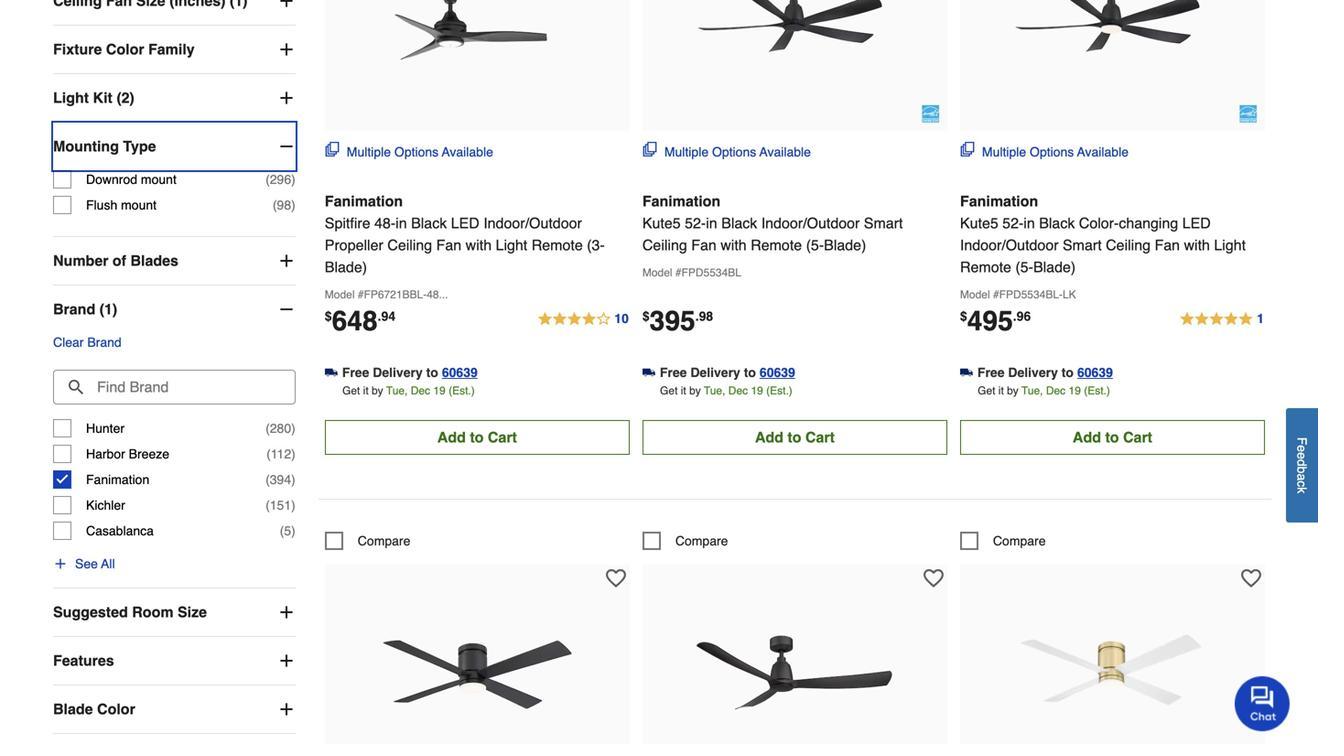 Task type: locate. For each thing, give the bounding box(es) containing it.
compare inside 5014171343 'element'
[[993, 534, 1046, 548]]

0 horizontal spatial it
[[363, 384, 369, 397]]

propeller
[[325, 237, 383, 253]]

0 horizontal spatial free
[[342, 365, 369, 380]]

truck filled image down '648'
[[325, 366, 338, 379]]

black up fpd5534bl
[[722, 215, 757, 232]]

2 horizontal spatial multiple
[[982, 145, 1026, 159]]

plus image inside number of blades 'button'
[[277, 252, 296, 270]]

1 horizontal spatial remote
[[751, 237, 802, 253]]

2 multiple options available link from the left
[[643, 142, 811, 161]]

ceiling
[[388, 237, 432, 253], [643, 237, 687, 253], [1106, 237, 1151, 253]]

$ 395 .98
[[643, 305, 713, 337]]

by down actual price $395.98 element
[[689, 384, 701, 397]]

get for 2nd truck filled image
[[660, 384, 678, 397]]

add to cart for third add to cart button from right
[[437, 429, 517, 446]]

downrod mount
[[86, 172, 177, 187]]

(
[[266, 172, 270, 187], [273, 198, 277, 212], [266, 421, 270, 436], [267, 447, 271, 462], [266, 473, 270, 487], [266, 498, 270, 513], [280, 524, 284, 538]]

2 horizontal spatial add
[[1073, 429, 1101, 446]]

0 vertical spatial color
[[106, 41, 144, 58]]

delivery down .98
[[691, 365, 740, 380]]

2 add to cart from the left
[[755, 429, 835, 446]]

0 horizontal spatial with
[[466, 237, 492, 253]]

2 horizontal spatial multiple options available
[[982, 145, 1129, 159]]

3 add from the left
[[1073, 429, 1101, 446]]

0 horizontal spatial tue,
[[386, 384, 408, 397]]

1 horizontal spatial add to cart
[[755, 429, 835, 446]]

0 horizontal spatial add to cart button
[[325, 420, 630, 455]]

0 horizontal spatial 19
[[433, 384, 446, 397]]

1 horizontal spatial fan
[[691, 237, 717, 253]]

truck filled image
[[325, 366, 338, 379], [643, 366, 655, 379], [960, 366, 973, 379]]

$ inside the $ 648 .94
[[325, 309, 332, 324]]

free down 495
[[978, 365, 1005, 380]]

2 horizontal spatial 60639 button
[[1078, 363, 1113, 382]]

1 horizontal spatial black
[[722, 215, 757, 232]]

1 horizontal spatial heart outline image
[[1241, 568, 1262, 589]]

# for fanimation kute5 52-in black indoor/outdoor smart ceiling fan with remote (5-blade)
[[676, 266, 682, 279]]

fanimation kute5 52-in black indoor/outdoor smart ceiling fan with remote (5-blade) image
[[694, 0, 896, 123]]

flush
[[86, 198, 117, 212]]

1 free delivery to 60639 from the left
[[342, 365, 478, 380]]

compare inside 1002537620 element
[[676, 534, 728, 548]]

1 multiple options available from the left
[[347, 145, 493, 159]]

by down actual price $648.94 'element'
[[372, 384, 383, 397]]

) up the ( 112 )
[[291, 421, 296, 436]]

get it by tue, dec 19 (est.) for 3rd truck filled image from right
[[342, 384, 475, 397]]

by for first truck filled image from the right
[[1007, 384, 1019, 397]]

2 horizontal spatial get
[[978, 384, 996, 397]]

2 fan from the left
[[691, 237, 717, 253]]

3 free delivery to 60639 from the left
[[978, 365, 1113, 380]]

2 minus image from the top
[[277, 300, 296, 319]]

52- up the model # fpd5534bl-lk
[[1003, 215, 1024, 232]]

available
[[442, 145, 493, 159], [760, 145, 811, 159], [1077, 145, 1129, 159]]

cart for second add to cart button from right
[[806, 429, 835, 446]]

multiple
[[347, 145, 391, 159], [665, 145, 709, 159], [982, 145, 1026, 159]]

blade
[[53, 701, 93, 718]]

2 compare from the left
[[676, 534, 728, 548]]

0 horizontal spatial black
[[411, 215, 447, 232]]

plus image inside the 'see all' button
[[53, 557, 68, 571]]

number of blades
[[53, 252, 178, 269]]

0 horizontal spatial multiple options available
[[347, 145, 493, 159]]

tue, down .94
[[386, 384, 408, 397]]

3 in from the left
[[1024, 215, 1035, 232]]

1 truck filled image from the left
[[325, 366, 338, 379]]

fanimation kute5 52-in black indoor/outdoor smart ceiling fan with remote (5-blade)
[[643, 193, 903, 253]]

1 in from the left
[[396, 215, 407, 232]]

3 plus image from the top
[[277, 700, 296, 719]]

2 horizontal spatial compare
[[993, 534, 1046, 548]]

1 get it by tue, dec 19 (est.) from the left
[[342, 384, 475, 397]]

# up actual price $395.98 element
[[676, 266, 682, 279]]

2 60639 button from the left
[[760, 363, 795, 382]]

free for first truck filled image from the right
[[978, 365, 1005, 380]]

2 horizontal spatial #
[[993, 288, 999, 301]]

get down 495
[[978, 384, 996, 397]]

multiple options available up fanimation kute5 52-in black indoor/outdoor smart ceiling fan with remote (5-blade)
[[665, 145, 811, 159]]

kute5 inside fanimation kute5 52-in black indoor/outdoor smart ceiling fan with remote (5-blade)
[[643, 215, 681, 232]]

1 vertical spatial smart
[[1063, 237, 1102, 253]]

led right 48-
[[451, 215, 480, 232]]

1 cart from the left
[[488, 429, 517, 446]]

tue, down .98
[[704, 384, 726, 397]]

plus image
[[277, 40, 296, 59], [277, 89, 296, 107], [53, 557, 68, 571], [277, 603, 296, 622], [277, 652, 296, 670]]

3 fan from the left
[[1155, 237, 1180, 253]]

color
[[106, 41, 144, 58], [97, 701, 135, 718]]

kute5 up model # fpd5534bl
[[643, 215, 681, 232]]

black for fan
[[411, 215, 447, 232]]

by down $ 495 .96 at the right
[[1007, 384, 1019, 397]]

0 horizontal spatial ceiling
[[388, 237, 432, 253]]

3 multiple options available link from the left
[[960, 142, 1129, 161]]

mount down mounting type button on the top left of page
[[141, 172, 177, 187]]

2 horizontal spatial tue,
[[1022, 384, 1043, 397]]

( 5 )
[[280, 524, 296, 538]]

1 60639 button from the left
[[442, 363, 478, 382]]

black right 48-
[[411, 215, 447, 232]]

model up '648'
[[325, 288, 355, 301]]

it down $ 495 .96 at the right
[[999, 384, 1004, 397]]

1 black from the left
[[411, 215, 447, 232]]

2 black from the left
[[722, 215, 757, 232]]

fan inside fanimation spitfire 48-in black led indoor/outdoor propeller ceiling fan with light remote (3- blade)
[[436, 237, 462, 253]]

model up 495
[[960, 288, 990, 301]]

minus image up ( 296 ) at the top of page
[[277, 137, 296, 156]]

harbor breeze
[[86, 447, 169, 462]]

plus image
[[277, 0, 296, 10], [277, 252, 296, 270], [277, 700, 296, 719]]

free down '648'
[[342, 365, 369, 380]]

1 vertical spatial color
[[97, 701, 135, 718]]

2 dec from the left
[[729, 384, 748, 397]]

multiple options available link
[[325, 142, 493, 161], [643, 142, 811, 161], [960, 142, 1129, 161]]

in for indoor/outdoor
[[1024, 215, 1035, 232]]

1 horizontal spatial ceiling
[[643, 237, 687, 253]]

1 kute5 from the left
[[643, 215, 681, 232]]

minus image for mounting type
[[277, 137, 296, 156]]

hunter
[[86, 421, 125, 436]]

f e e d b a c k button
[[1286, 408, 1318, 523]]

$ for 495
[[960, 309, 967, 324]]

multiple options available link up 48-
[[325, 142, 493, 161]]

2 delivery from the left
[[691, 365, 740, 380]]

indoor/outdoor
[[484, 215, 582, 232], [761, 215, 860, 232], [960, 237, 1059, 253]]

fanimation inside fanimation spitfire 48-in black led indoor/outdoor propeller ceiling fan with light remote (3- blade)
[[325, 193, 403, 210]]

3 options from the left
[[1030, 145, 1074, 159]]

delivery
[[373, 365, 423, 380], [691, 365, 740, 380], [1008, 365, 1058, 380]]

fan up 48...
[[436, 237, 462, 253]]

3 free from the left
[[978, 365, 1005, 380]]

add for third add to cart button from right
[[437, 429, 466, 446]]

available up fanimation kute5 52-in black indoor/outdoor smart ceiling fan with remote (5-blade)
[[760, 145, 811, 159]]

( for 296
[[266, 172, 270, 187]]

0 horizontal spatial 60639 button
[[442, 363, 478, 382]]

cart for 1st add to cart button from right
[[1123, 429, 1153, 446]]

model for spitfire 48-in black led indoor/outdoor propeller ceiling fan with light remote (3- blade)
[[325, 288, 355, 301]]

get it by tue, dec 19 (est.) down .98
[[660, 384, 793, 397]]

$ inside $ 495 .96
[[960, 309, 967, 324]]

1 horizontal spatial multiple options available
[[665, 145, 811, 159]]

fan
[[436, 237, 462, 253], [691, 237, 717, 253], [1155, 237, 1180, 253]]

# up $ 495 .96 at the right
[[993, 288, 999, 301]]

( 112 )
[[267, 447, 296, 462]]

) down the ( 112 )
[[291, 473, 296, 487]]

) for ( 98 )
[[291, 198, 296, 212]]

get it by tue, dec 19 (est.) for first truck filled image from the right
[[978, 384, 1110, 397]]

) down 280
[[291, 447, 296, 462]]

indoor/outdoor inside fanimation kute5 52-in black color-changing led indoor/outdoor smart ceiling fan with light remote (5-blade)
[[960, 237, 1059, 253]]

it down actual price $395.98 element
[[681, 384, 686, 397]]

3 60639 button from the left
[[1078, 363, 1113, 382]]

indoor/outdoor inside fanimation spitfire 48-in black led indoor/outdoor propeller ceiling fan with light remote (3- blade)
[[484, 215, 582, 232]]

2 kute5 from the left
[[960, 215, 999, 232]]

mounting type button
[[53, 123, 296, 170]]

2 horizontal spatial $
[[960, 309, 967, 324]]

multiple options available for first multiple options available link from left
[[347, 145, 493, 159]]

truck filled image down 395
[[643, 366, 655, 379]]

available up fanimation spitfire 48-in black led indoor/outdoor propeller ceiling fan with light remote (3- blade)
[[442, 145, 493, 159]]

5
[[284, 524, 291, 538]]

19
[[433, 384, 446, 397], [751, 384, 763, 397], [1069, 384, 1081, 397]]

delivery down .94
[[373, 365, 423, 380]]

color-
[[1079, 215, 1119, 232]]

0 horizontal spatial fan
[[436, 237, 462, 253]]

fan up fpd5534bl
[[691, 237, 717, 253]]

model for kute5 52-in black indoor/outdoor smart ceiling fan with remote (5-blade)
[[643, 266, 673, 279]]

get it by tue, dec 19 (est.) down .96
[[978, 384, 1110, 397]]

2 horizontal spatial (est.)
[[1084, 384, 1110, 397]]

1 (est.) from the left
[[449, 384, 475, 397]]

1 get from the left
[[342, 384, 360, 397]]

( for 112
[[267, 447, 271, 462]]

2 get it by tue, dec 19 (est.) from the left
[[660, 384, 793, 397]]

1 by from the left
[[372, 384, 383, 397]]

free for 3rd truck filled image from right
[[342, 365, 369, 380]]

it
[[363, 384, 369, 397], [681, 384, 686, 397], [999, 384, 1004, 397]]

ceiling down changing
[[1106, 237, 1151, 253]]

1 vertical spatial minus image
[[277, 300, 296, 319]]

0 vertical spatial (5-
[[806, 237, 824, 253]]

2 horizontal spatial it
[[999, 384, 1004, 397]]

free delivery to 60639 down .94
[[342, 365, 478, 380]]

0 horizontal spatial #
[[358, 288, 364, 301]]

1 compare from the left
[[358, 534, 411, 548]]

by for 3rd truck filled image from right
[[372, 384, 383, 397]]

plus image inside blade color button
[[277, 700, 296, 719]]

3 dec from the left
[[1046, 384, 1066, 397]]

free delivery to 60639 down .98
[[660, 365, 795, 380]]

2 52- from the left
[[1003, 215, 1024, 232]]

3 multiple options available from the left
[[982, 145, 1129, 159]]

get down 395
[[660, 384, 678, 397]]

3 with from the left
[[1184, 237, 1210, 253]]

1 horizontal spatial blade)
[[824, 237, 866, 253]]

color for blade
[[97, 701, 135, 718]]

) down ( 151 )
[[291, 524, 296, 538]]

1 e from the top
[[1295, 445, 1310, 452]]

3 compare from the left
[[993, 534, 1046, 548]]

52- inside fanimation kute5 52-in black indoor/outdoor smart ceiling fan with remote (5-blade)
[[685, 215, 706, 232]]

2 horizontal spatial by
[[1007, 384, 1019, 397]]

1 horizontal spatial indoor/outdoor
[[761, 215, 860, 232]]

minus image for brand
[[277, 300, 296, 319]]

black left color-
[[1039, 215, 1075, 232]]

0 horizontal spatial 52-
[[685, 215, 706, 232]]

tue, down .96
[[1022, 384, 1043, 397]]

1 ceiling from the left
[[388, 237, 432, 253]]

1 options from the left
[[395, 145, 439, 159]]

model up 395
[[643, 266, 673, 279]]

2 multiple from the left
[[665, 145, 709, 159]]

fanimation
[[325, 193, 403, 210], [643, 193, 721, 210], [960, 193, 1038, 210], [86, 473, 149, 487]]

3 available from the left
[[1077, 145, 1129, 159]]

2 horizontal spatial black
[[1039, 215, 1075, 232]]

3 get it by tue, dec 19 (est.) from the left
[[978, 384, 1110, 397]]

$ left .96
[[960, 309, 967, 324]]

truck filled image down 495
[[960, 366, 973, 379]]

.96
[[1013, 309, 1031, 324]]

) down "296" on the left of page
[[291, 198, 296, 212]]

ceiling down 48-
[[388, 237, 432, 253]]

black inside fanimation kute5 52-in black color-changing led indoor/outdoor smart ceiling fan with light remote (5-blade)
[[1039, 215, 1075, 232]]

2 multiple options available from the left
[[665, 145, 811, 159]]

0 horizontal spatial delivery
[[373, 365, 423, 380]]

it down the $ 648 .94
[[363, 384, 369, 397]]

1 horizontal spatial kute5
[[960, 215, 999, 232]]

to
[[426, 365, 438, 380], [744, 365, 756, 380], [1062, 365, 1074, 380], [470, 429, 484, 446], [788, 429, 802, 446], [1105, 429, 1119, 446]]

0 horizontal spatial multiple
[[347, 145, 391, 159]]

brand up clear
[[53, 301, 95, 318]]

color right blade
[[97, 701, 135, 718]]

1 horizontal spatial free delivery to 60639
[[660, 365, 795, 380]]

1 horizontal spatial $
[[643, 309, 650, 324]]

4 ) from the top
[[291, 447, 296, 462]]

( 280 )
[[266, 421, 296, 436]]

1 with from the left
[[466, 237, 492, 253]]

1 52- from the left
[[685, 215, 706, 232]]

see all button
[[53, 555, 115, 573]]

1 horizontal spatial free
[[660, 365, 687, 380]]

2 horizontal spatial add to cart button
[[960, 420, 1265, 455]]

60639 for '60639' button related to first truck filled image from the right
[[1078, 365, 1113, 380]]

fanimation kute5 52-in black color-changing led indoor/outdoor smart ceiling fan with light remote (5-blade)
[[960, 193, 1246, 275]]

3 multiple from the left
[[982, 145, 1026, 159]]

size
[[178, 604, 207, 621]]

$ inside '$ 395 .98'
[[643, 309, 650, 324]]

in inside fanimation kute5 52-in black indoor/outdoor smart ceiling fan with remote (5-blade)
[[706, 215, 718, 232]]

in
[[396, 215, 407, 232], [706, 215, 718, 232], [1024, 215, 1035, 232]]

in left color-
[[1024, 215, 1035, 232]]

kute5 up the model # fpd5534bl-lk
[[960, 215, 999, 232]]

1 horizontal spatial it
[[681, 384, 686, 397]]

1 add to cart from the left
[[437, 429, 517, 446]]

52- up model # fpd5534bl
[[685, 215, 706, 232]]

in inside fanimation spitfire 48-in black led indoor/outdoor propeller ceiling fan with light remote (3- blade)
[[396, 215, 407, 232]]

fanimation inside fanimation kute5 52-in black color-changing led indoor/outdoor smart ceiling fan with light remote (5-blade)
[[960, 193, 1038, 210]]

2 horizontal spatial indoor/outdoor
[[960, 237, 1059, 253]]

tue,
[[386, 384, 408, 397], [704, 384, 726, 397], [1022, 384, 1043, 397]]

get it by tue, dec 19 (est.)
[[342, 384, 475, 397], [660, 384, 793, 397], [978, 384, 1110, 397]]

1 horizontal spatial 60639 button
[[760, 363, 795, 382]]

1 free from the left
[[342, 365, 369, 380]]

1 horizontal spatial 60639
[[760, 365, 795, 380]]

2 horizontal spatial 19
[[1069, 384, 1081, 397]]

2 led from the left
[[1183, 215, 1211, 232]]

add
[[437, 429, 466, 446], [755, 429, 784, 446], [1073, 429, 1101, 446]]

1 fan from the left
[[436, 237, 462, 253]]

60639 button for 3rd truck filled image from right
[[442, 363, 478, 382]]

1 horizontal spatial by
[[689, 384, 701, 397]]

1 60639 from the left
[[442, 365, 478, 380]]

60639
[[442, 365, 478, 380], [760, 365, 795, 380], [1078, 365, 1113, 380]]

add for second add to cart button from right
[[755, 429, 784, 446]]

1 horizontal spatial add
[[755, 429, 784, 446]]

2 ) from the top
[[291, 198, 296, 212]]

free delivery to 60639
[[342, 365, 478, 380], [660, 365, 795, 380], [978, 365, 1113, 380]]

1 19 from the left
[[433, 384, 446, 397]]

0 horizontal spatial free delivery to 60639
[[342, 365, 478, 380]]

$ right 10
[[643, 309, 650, 324]]

available up color-
[[1077, 145, 1129, 159]]

plus image for light kit
[[277, 89, 296, 107]]

) up 98
[[291, 172, 296, 187]]

cart
[[488, 429, 517, 446], [806, 429, 835, 446], [1123, 429, 1153, 446]]

heart outline image
[[606, 568, 626, 589], [1241, 568, 1262, 589]]

light kit (2)
[[53, 89, 134, 106]]

0 vertical spatial minus image
[[277, 137, 296, 156]]

3 it from the left
[[999, 384, 1004, 397]]

0 horizontal spatial 60639
[[442, 365, 478, 380]]

0 vertical spatial smart
[[864, 215, 903, 232]]

2 by from the left
[[689, 384, 701, 397]]

plus image inside fixture color family button
[[277, 40, 296, 59]]

0 horizontal spatial kute5
[[643, 215, 681, 232]]

by for 2nd truck filled image
[[689, 384, 701, 397]]

color left "family"
[[106, 41, 144, 58]]

get down '648'
[[342, 384, 360, 397]]

( 98 )
[[273, 198, 296, 212]]

)
[[291, 172, 296, 187], [291, 198, 296, 212], [291, 421, 296, 436], [291, 447, 296, 462], [291, 473, 296, 487], [291, 498, 296, 513], [291, 524, 296, 538]]

add for 1st add to cart button from right
[[1073, 429, 1101, 446]]

fan down changing
[[1155, 237, 1180, 253]]

1 $ from the left
[[325, 309, 332, 324]]

1 horizontal spatial compare
[[676, 534, 728, 548]]

light left "(3-"
[[496, 237, 528, 253]]

plus image inside suggested room size button
[[277, 603, 296, 622]]

0 horizontal spatial (5-
[[806, 237, 824, 253]]

multiple options available link for fanimationkute5 52-in black indoor/outdoor smart ceiling fan with remote (5-blade) 'element'
[[643, 142, 811, 161]]

2 tue, from the left
[[704, 384, 726, 397]]

1 minus image from the top
[[277, 137, 296, 156]]

light inside fanimation kute5 52-in black color-changing led indoor/outdoor smart ceiling fan with light remote (5-blade)
[[1214, 237, 1246, 253]]

0 horizontal spatial options
[[395, 145, 439, 159]]

brand down (1)
[[87, 335, 121, 350]]

3 tue, from the left
[[1022, 384, 1043, 397]]

blade) inside fanimation kute5 52-in black indoor/outdoor smart ceiling fan with remote (5-blade)
[[824, 237, 866, 253]]

0 horizontal spatial by
[[372, 384, 383, 397]]

( 394 )
[[266, 473, 296, 487]]

actual price $495.96 element
[[960, 305, 1031, 337]]

led
[[451, 215, 480, 232], [1183, 215, 1211, 232]]

smart
[[864, 215, 903, 232], [1063, 237, 1102, 253]]

model # fp6721bbl-48...
[[325, 288, 448, 301]]

multiple options available link up fanimation kute5 52-in black indoor/outdoor smart ceiling fan with remote (5-blade)
[[643, 142, 811, 161]]

1 horizontal spatial delivery
[[691, 365, 740, 380]]

compare
[[358, 534, 411, 548], [676, 534, 728, 548], [993, 534, 1046, 548]]

fanimationkute5 52-in black color-changing led indoor/outdoor smart ceiling fan with light remote (5-blade) element
[[960, 0, 1265, 131]]

model for kute5 52-in black color-changing led indoor/outdoor smart ceiling fan with light remote (5-blade)
[[960, 288, 990, 301]]

ceiling up model # fpd5534bl
[[643, 237, 687, 253]]

delivery down .96
[[1008, 365, 1058, 380]]

# up the $ 648 .94
[[358, 288, 364, 301]]

0 horizontal spatial dec
[[411, 384, 430, 397]]

0 horizontal spatial add
[[437, 429, 466, 446]]

delivery for 2nd truck filled image
[[691, 365, 740, 380]]

3 19 from the left
[[1069, 384, 1081, 397]]

2 horizontal spatial light
[[1214, 237, 1246, 253]]

plus image for features
[[277, 652, 296, 670]]

mount down downrod mount
[[121, 198, 157, 212]]

plus image for suggested room size
[[277, 603, 296, 622]]

52- inside fanimation kute5 52-in black color-changing led indoor/outdoor smart ceiling fan with light remote (5-blade)
[[1003, 215, 1024, 232]]

multiple options available link up color-
[[960, 142, 1129, 161]]

minus image inside mounting type button
[[277, 137, 296, 156]]

0 horizontal spatial led
[[451, 215, 480, 232]]

light up 1 button
[[1214, 237, 1246, 253]]

0 horizontal spatial indoor/outdoor
[[484, 215, 582, 232]]

add to cart for 1st add to cart button from right
[[1073, 429, 1153, 446]]

3 delivery from the left
[[1008, 365, 1058, 380]]

free delivery to 60639 for 2nd truck filled image
[[660, 365, 795, 380]]

fpd5534bl
[[682, 266, 742, 279]]

1 horizontal spatial dec
[[729, 384, 748, 397]]

in for ceiling
[[396, 215, 407, 232]]

0 horizontal spatial in
[[396, 215, 407, 232]]

see all
[[75, 557, 115, 571]]

free down 395
[[660, 365, 687, 380]]

2 plus image from the top
[[277, 252, 296, 270]]

151
[[270, 498, 291, 513]]

get it by tue, dec 19 (est.) down .94
[[342, 384, 475, 397]]

model # fpd5534bl-lk
[[960, 288, 1076, 301]]

2 horizontal spatial blade)
[[1034, 259, 1076, 275]]

2 (est.) from the left
[[766, 384, 793, 397]]

led right changing
[[1183, 215, 1211, 232]]

2 horizontal spatial model
[[960, 288, 990, 301]]

multiple options available up color-
[[982, 145, 1129, 159]]

light inside fanimation spitfire 48-in black led indoor/outdoor propeller ceiling fan with light remote (3- blade)
[[496, 237, 528, 253]]

1 delivery from the left
[[373, 365, 423, 380]]

( for 280
[[266, 421, 270, 436]]

add to cart button
[[325, 420, 630, 455], [643, 420, 948, 455], [960, 420, 1265, 455]]

e up d
[[1295, 445, 1310, 452]]

3 add to cart from the left
[[1073, 429, 1153, 446]]

black inside fanimation kute5 52-in black indoor/outdoor smart ceiling fan with remote (5-blade)
[[722, 215, 757, 232]]

0 horizontal spatial heart outline image
[[606, 568, 626, 589]]

1 horizontal spatial #
[[676, 266, 682, 279]]

0 horizontal spatial multiple options available link
[[325, 142, 493, 161]]

1 horizontal spatial get
[[660, 384, 678, 397]]

1 horizontal spatial led
[[1183, 215, 1211, 232]]

led inside fanimation kute5 52-in black color-changing led indoor/outdoor smart ceiling fan with light remote (5-blade)
[[1183, 215, 1211, 232]]

2 horizontal spatial add to cart
[[1073, 429, 1153, 446]]

black inside fanimation spitfire 48-in black led indoor/outdoor propeller ceiling fan with light remote (3- blade)
[[411, 215, 447, 232]]

1 led from the left
[[451, 215, 480, 232]]

cart for third add to cart button from right
[[488, 429, 517, 446]]

2 horizontal spatial remote
[[960, 259, 1012, 275]]

19 for first truck filled image from the right
[[1069, 384, 1081, 397]]

0 horizontal spatial get
[[342, 384, 360, 397]]

minus image
[[277, 137, 296, 156], [277, 300, 296, 319]]

1 vertical spatial plus image
[[277, 252, 296, 270]]

3 60639 from the left
[[1078, 365, 1113, 380]]

dec for 3rd truck filled image from right
[[411, 384, 430, 397]]

1 tue, from the left
[[386, 384, 408, 397]]

48-
[[374, 215, 396, 232]]

kute5 inside fanimation kute5 52-in black color-changing led indoor/outdoor smart ceiling fan with light remote (5-blade)
[[960, 215, 999, 232]]

options
[[395, 145, 439, 159], [712, 145, 756, 159], [1030, 145, 1074, 159]]

fanimation inside fanimation kute5 52-in black indoor/outdoor smart ceiling fan with remote (5-blade)
[[643, 193, 721, 210]]

suggested room size button
[[53, 589, 296, 636]]

1 add from the left
[[437, 429, 466, 446]]

2 horizontal spatial with
[[1184, 237, 1210, 253]]

3 get from the left
[[978, 384, 996, 397]]

number of blades button
[[53, 237, 296, 285]]

1 horizontal spatial in
[[706, 215, 718, 232]]

free delivery to 60639 down .96
[[978, 365, 1113, 380]]

brand
[[53, 301, 95, 318], [87, 335, 121, 350]]

495
[[967, 305, 1013, 337]]

delivery for 3rd truck filled image from right
[[373, 365, 423, 380]]

kit
[[93, 89, 112, 106]]

model
[[643, 266, 673, 279], [325, 288, 355, 301], [960, 288, 990, 301]]

2 options from the left
[[712, 145, 756, 159]]

ceiling inside fanimation kute5 52-in black indoor/outdoor smart ceiling fan with remote (5-blade)
[[643, 237, 687, 253]]

52-
[[685, 215, 706, 232], [1003, 215, 1024, 232]]

in up fpd5534bl
[[706, 215, 718, 232]]

suggested room size
[[53, 604, 207, 621]]

( for 151
[[266, 498, 270, 513]]

2 add from the left
[[755, 429, 784, 446]]

e up b
[[1295, 452, 1310, 459]]

black
[[411, 215, 447, 232], [722, 215, 757, 232], [1039, 215, 1075, 232]]

3 ceiling from the left
[[1106, 237, 1151, 253]]

0 horizontal spatial get it by tue, dec 19 (est.)
[[342, 384, 475, 397]]

1 horizontal spatial light
[[496, 237, 528, 253]]

multiple options available up 48-
[[347, 145, 493, 159]]

2 free delivery to 60639 from the left
[[660, 365, 795, 380]]

3 by from the left
[[1007, 384, 1019, 397]]

(5-
[[806, 237, 824, 253], [1016, 259, 1034, 275]]

2 in from the left
[[706, 215, 718, 232]]

compare inside 5014170921 element
[[358, 534, 411, 548]]

brand inside button
[[87, 335, 121, 350]]

minus image left '648'
[[277, 300, 296, 319]]

light left kit at the left of the page
[[53, 89, 89, 106]]

2 horizontal spatial fan
[[1155, 237, 1180, 253]]

plus image inside "features" button
[[277, 652, 296, 670]]

2 free from the left
[[660, 365, 687, 380]]

kute5 for kute5 52-in black indoor/outdoor smart ceiling fan with remote (5-blade)
[[643, 215, 681, 232]]

1 horizontal spatial multiple options available link
[[643, 142, 811, 161]]

clear brand
[[53, 335, 121, 350]]

1 dec from the left
[[411, 384, 430, 397]]

$ left .94
[[325, 309, 332, 324]]

0 horizontal spatial (est.)
[[449, 384, 475, 397]]

2 horizontal spatial dec
[[1046, 384, 1066, 397]]

1 horizontal spatial 19
[[751, 384, 763, 397]]

plus image for fixture color family
[[277, 40, 296, 59]]

by
[[372, 384, 383, 397], [689, 384, 701, 397], [1007, 384, 1019, 397]]

kute5
[[643, 215, 681, 232], [960, 215, 999, 232]]

dec for first truck filled image from the right
[[1046, 384, 1066, 397]]

2 horizontal spatial get it by tue, dec 19 (est.)
[[978, 384, 1110, 397]]

0 vertical spatial mount
[[141, 172, 177, 187]]

ceiling inside fanimation kute5 52-in black color-changing led indoor/outdoor smart ceiling fan with light remote (5-blade)
[[1106, 237, 1151, 253]]

2 $ from the left
[[643, 309, 650, 324]]

2 horizontal spatial cart
[[1123, 429, 1153, 446]]

2 available from the left
[[760, 145, 811, 159]]

in right "spitfire"
[[396, 215, 407, 232]]

get for first truck filled image from the right
[[978, 384, 996, 397]]

1 horizontal spatial add to cart button
[[643, 420, 948, 455]]

1 horizontal spatial options
[[712, 145, 756, 159]]

) up ( 5 )
[[291, 498, 296, 513]]

2 19 from the left
[[751, 384, 763, 397]]

fanimation kwartet 52-in black color-changing led indoor/outdoor flush mount ceiling fan with light remote (4-blade) image
[[377, 574, 578, 744]]

in inside fanimation kute5 52-in black color-changing led indoor/outdoor smart ceiling fan with light remote (5-blade)
[[1024, 215, 1035, 232]]

3 add to cart button from the left
[[960, 420, 1265, 455]]

2 cart from the left
[[806, 429, 835, 446]]

1 vertical spatial (5-
[[1016, 259, 1034, 275]]

1 multiple from the left
[[347, 145, 391, 159]]

1 horizontal spatial multiple
[[665, 145, 709, 159]]

2 with from the left
[[721, 237, 747, 253]]



Task type: vqa. For each thing, say whether or not it's contained in the screenshot.
a
yes



Task type: describe. For each thing, give the bounding box(es) containing it.
fanimation kute5 52-in black color-changing led indoor/outdoor smart ceiling fan with light remote (5-blade) image
[[1012, 0, 1214, 123]]

black for with
[[722, 215, 757, 232]]

heart outline image
[[924, 568, 944, 589]]

compare for 5014171343 'element'
[[993, 534, 1046, 548]]

10 button
[[537, 308, 630, 330]]

fixture color family
[[53, 41, 195, 58]]

fanimation kute 52-in black indoor/outdoor smart propeller ceiling fan with remote (3-blade) image
[[694, 574, 896, 744]]

family
[[148, 41, 195, 58]]

led inside fanimation spitfire 48-in black led indoor/outdoor propeller ceiling fan with light remote (3- blade)
[[451, 215, 480, 232]]

model # fpd5534bl
[[643, 266, 742, 279]]

type
[[123, 138, 156, 155]]

a
[[1295, 474, 1310, 481]]

dec for 2nd truck filled image
[[729, 384, 748, 397]]

1 plus image from the top
[[277, 0, 296, 10]]

2 e from the top
[[1295, 452, 1310, 459]]

fanimation for spitfire 48-in black led indoor/outdoor propeller ceiling fan with light remote (3- blade)
[[325, 193, 403, 210]]

) for ( 5 )
[[291, 524, 296, 538]]

casablanca
[[86, 524, 154, 538]]

280
[[270, 421, 291, 436]]

48...
[[427, 288, 448, 301]]

blade) inside fanimation kute5 52-in black color-changing led indoor/outdoor smart ceiling fan with light remote (5-blade)
[[1034, 259, 1076, 275]]

1 multiple options available link from the left
[[325, 142, 493, 161]]

394
[[270, 473, 291, 487]]

indoor/outdoor inside fanimation kute5 52-in black indoor/outdoor smart ceiling fan with remote (5-blade)
[[761, 215, 860, 232]]

mounting type
[[53, 138, 156, 155]]

1 available from the left
[[442, 145, 493, 159]]

room
[[132, 604, 174, 621]]

remote inside fanimation spitfire 48-in black led indoor/outdoor propeller ceiling fan with light remote (3- blade)
[[532, 237, 583, 253]]

kichler
[[86, 498, 125, 513]]

0 vertical spatial brand
[[53, 301, 95, 318]]

free delivery to 60639 for first truck filled image from the right
[[978, 365, 1113, 380]]

2 heart outline image from the left
[[1241, 568, 1262, 589]]

features button
[[53, 637, 296, 685]]

296
[[270, 172, 291, 187]]

c
[[1295, 481, 1310, 487]]

19 for 2nd truck filled image
[[751, 384, 763, 397]]

f e e d b a c k
[[1295, 437, 1310, 494]]

tue, for 2nd truck filled image
[[704, 384, 726, 397]]

( 296 )
[[266, 172, 296, 187]]

delivery for first truck filled image from the right
[[1008, 365, 1058, 380]]

fanimation for kute5 52-in black color-changing led indoor/outdoor smart ceiling fan with light remote (5-blade)
[[960, 193, 1038, 210]]

free for 2nd truck filled image
[[660, 365, 687, 380]]

fanimation kwartet 52-in brushed satin brass color-changing led indoor/outdoor flush mount ceiling fan with light remote (4-blade) image
[[1012, 574, 1214, 744]]

tue, for first truck filled image from the right
[[1022, 384, 1043, 397]]

breeze
[[129, 447, 169, 462]]

brand (1)
[[53, 301, 117, 318]]

smart inside fanimation kute5 52-in black indoor/outdoor smart ceiling fan with remote (5-blade)
[[864, 215, 903, 232]]

number
[[53, 252, 108, 269]]

compare for 1002537620 element
[[676, 534, 728, 548]]

2 truck filled image from the left
[[643, 366, 655, 379]]

10
[[615, 311, 629, 326]]

with inside fanimation spitfire 48-in black led indoor/outdoor propeller ceiling fan with light remote (3- blade)
[[466, 237, 492, 253]]

1002537620 element
[[643, 532, 728, 550]]

fanimation spitfire 48-in black led indoor/outdoor propeller ceiling fan with light remote (3-blade) image
[[377, 0, 578, 123]]

suggested
[[53, 604, 128, 621]]

) for ( 151 )
[[291, 498, 296, 513]]

see
[[75, 557, 98, 571]]

.98
[[696, 309, 713, 324]]

options for first multiple options available link from left
[[395, 145, 439, 159]]

mounting
[[53, 138, 119, 155]]

60639 button for 2nd truck filled image
[[760, 363, 795, 382]]

$ for 395
[[643, 309, 650, 324]]

k
[[1295, 487, 1310, 494]]

options for multiple options available link associated with fanimationkute5 52-in black indoor/outdoor smart ceiling fan with remote (5-blade) 'element'
[[712, 145, 756, 159]]

clear brand button
[[53, 333, 121, 352]]

) for ( 112 )
[[291, 447, 296, 462]]

1 add to cart button from the left
[[325, 420, 630, 455]]

( for 98
[[273, 198, 277, 212]]

multiple for fanimationkute5 52-in black indoor/outdoor smart ceiling fan with remote (5-blade) 'element'
[[665, 145, 709, 159]]

get it by tue, dec 19 (est.) for 2nd truck filled image
[[660, 384, 793, 397]]

1 button
[[1179, 308, 1265, 330]]

clear
[[53, 335, 84, 350]]

actual price $395.98 element
[[643, 305, 713, 337]]

19 for 3rd truck filled image from right
[[433, 384, 446, 397]]

in for fan
[[706, 215, 718, 232]]

1 heart outline image from the left
[[606, 568, 626, 589]]

( for 5
[[280, 524, 284, 538]]

d
[[1295, 459, 1310, 466]]

Find Brand text field
[[53, 370, 296, 405]]

$ 648 .94
[[325, 305, 396, 337]]

available for fanimationkute5 52-in black indoor/outdoor smart ceiling fan with remote (5-blade) 'element'
[[760, 145, 811, 159]]

f
[[1295, 437, 1310, 445]]

multiple options available link for fanimationkute5 52-in black color-changing led indoor/outdoor smart ceiling fan with light remote (5-blade) element
[[960, 142, 1129, 161]]

fixture
[[53, 41, 102, 58]]

multiple options available for multiple options available link associated with fanimationkute5 52-in black indoor/outdoor smart ceiling fan with remote (5-blade) 'element'
[[665, 145, 811, 159]]

98
[[277, 198, 291, 212]]

black for smart
[[1039, 215, 1075, 232]]

(5- inside fanimation kute5 52-in black color-changing led indoor/outdoor smart ceiling fan with light remote (5-blade)
[[1016, 259, 1034, 275]]

60639 for '60639' button associated with 2nd truck filled image
[[760, 365, 795, 380]]

all
[[101, 557, 115, 571]]

actual price $648.94 element
[[325, 305, 396, 337]]

of
[[113, 252, 126, 269]]

fan inside fanimation kute5 52-in black color-changing led indoor/outdoor smart ceiling fan with light remote (5-blade)
[[1155, 237, 1180, 253]]

options for fanimationkute5 52-in black color-changing led indoor/outdoor smart ceiling fan with light remote (5-blade) element multiple options available link
[[1030, 145, 1074, 159]]

harbor
[[86, 447, 125, 462]]

plus image for blade color
[[277, 700, 296, 719]]

energy star qualified image
[[922, 105, 940, 123]]

fanimationkute5 52-in black indoor/outdoor smart ceiling fan with remote (5-blade) element
[[643, 0, 948, 131]]

features
[[53, 652, 114, 669]]

) for ( 394 )
[[291, 473, 296, 487]]

mount for flush mount
[[121, 198, 157, 212]]

blade color button
[[53, 686, 296, 733]]

ceiling inside fanimation spitfire 48-in black led indoor/outdoor propeller ceiling fan with light remote (3- blade)
[[388, 237, 432, 253]]

downrod
[[86, 172, 137, 187]]

0 horizontal spatial light
[[53, 89, 89, 106]]

with inside fanimation kute5 52-in black color-changing led indoor/outdoor smart ceiling fan with light remote (5-blade)
[[1184, 237, 1210, 253]]

lk
[[1063, 288, 1076, 301]]

(3-
[[587, 237, 605, 253]]

(5- inside fanimation kute5 52-in black indoor/outdoor smart ceiling fan with remote (5-blade)
[[806, 237, 824, 253]]

52- for indoor/outdoor
[[1003, 215, 1024, 232]]

3 (est.) from the left
[[1084, 384, 1110, 397]]

5014171343 element
[[960, 532, 1046, 550]]

1
[[1257, 311, 1264, 326]]

free delivery to 60639 for 3rd truck filled image from right
[[342, 365, 478, 380]]

plus image for number of blades
[[277, 252, 296, 270]]

smart inside fanimation kute5 52-in black color-changing led indoor/outdoor smart ceiling fan with light remote (5-blade)
[[1063, 237, 1102, 253]]

multiple for fanimationkute5 52-in black color-changing led indoor/outdoor smart ceiling fan with light remote (5-blade) element
[[982, 145, 1026, 159]]

remote inside fanimation kute5 52-in black indoor/outdoor smart ceiling fan with remote (5-blade)
[[751, 237, 802, 253]]

get for 3rd truck filled image from right
[[342, 384, 360, 397]]

multiple options available for fanimationkute5 52-in black color-changing led indoor/outdoor smart ceiling fan with light remote (5-blade) element multiple options available link
[[982, 145, 1129, 159]]

color for fixture
[[106, 41, 144, 58]]

1 it from the left
[[363, 384, 369, 397]]

395
[[650, 305, 696, 337]]

( for 394
[[266, 473, 270, 487]]

(1)
[[99, 301, 117, 318]]

blade) inside fanimation spitfire 48-in black led indoor/outdoor propeller ceiling fan with light remote (3- blade)
[[325, 259, 367, 275]]

60639 for '60639' button corresponding to 3rd truck filled image from right
[[442, 365, 478, 380]]

112
[[271, 447, 291, 462]]

fanimation for kute5 52-in black indoor/outdoor smart ceiling fan with remote (5-blade)
[[643, 193, 721, 210]]

) for ( 296 )
[[291, 172, 296, 187]]

648
[[332, 305, 378, 337]]

compare for 5014170921 element
[[358, 534, 411, 548]]

mount for downrod mount
[[141, 172, 177, 187]]

(2)
[[117, 89, 134, 106]]

.94
[[378, 309, 396, 324]]

remote inside fanimation kute5 52-in black color-changing led indoor/outdoor smart ceiling fan with light remote (5-blade)
[[960, 259, 1012, 275]]

$ for 648
[[325, 309, 332, 324]]

# for fanimation kute5 52-in black color-changing led indoor/outdoor smart ceiling fan with light remote (5-blade)
[[993, 288, 999, 301]]

( 151 )
[[266, 498, 296, 513]]

blades
[[130, 252, 178, 269]]

blade color
[[53, 701, 135, 718]]

flush mount
[[86, 198, 157, 212]]

fixture color family button
[[53, 26, 296, 73]]

4 stars image
[[537, 308, 630, 330]]

b
[[1295, 466, 1310, 474]]

5 stars image
[[1179, 308, 1265, 330]]

tue, for 3rd truck filled image from right
[[386, 384, 408, 397]]

fpd5534bl-
[[999, 288, 1063, 301]]

52- for fan
[[685, 215, 706, 232]]

fan inside fanimation kute5 52-in black indoor/outdoor smart ceiling fan with remote (5-blade)
[[691, 237, 717, 253]]

chat invite button image
[[1235, 676, 1291, 732]]

5014170921 element
[[325, 532, 411, 550]]

kute5 for kute5 52-in black color-changing led indoor/outdoor smart ceiling fan with light remote (5-blade)
[[960, 215, 999, 232]]

energy star qualified image
[[1240, 105, 1258, 123]]

2 it from the left
[[681, 384, 686, 397]]

) for ( 280 )
[[291, 421, 296, 436]]

spitfire
[[325, 215, 370, 232]]

$ 495 .96
[[960, 305, 1031, 337]]

fanimation spitfire 48-in black led indoor/outdoor propeller ceiling fan with light remote (3- blade)
[[325, 193, 605, 275]]

3 truck filled image from the left
[[960, 366, 973, 379]]

2 add to cart button from the left
[[643, 420, 948, 455]]

fp6721bbl-
[[364, 288, 427, 301]]

# for fanimation spitfire 48-in black led indoor/outdoor propeller ceiling fan with light remote (3- blade)
[[358, 288, 364, 301]]

60639 button for first truck filled image from the right
[[1078, 363, 1113, 382]]

add to cart for second add to cart button from right
[[755, 429, 835, 446]]

changing
[[1119, 215, 1179, 232]]

with inside fanimation kute5 52-in black indoor/outdoor smart ceiling fan with remote (5-blade)
[[721, 237, 747, 253]]



